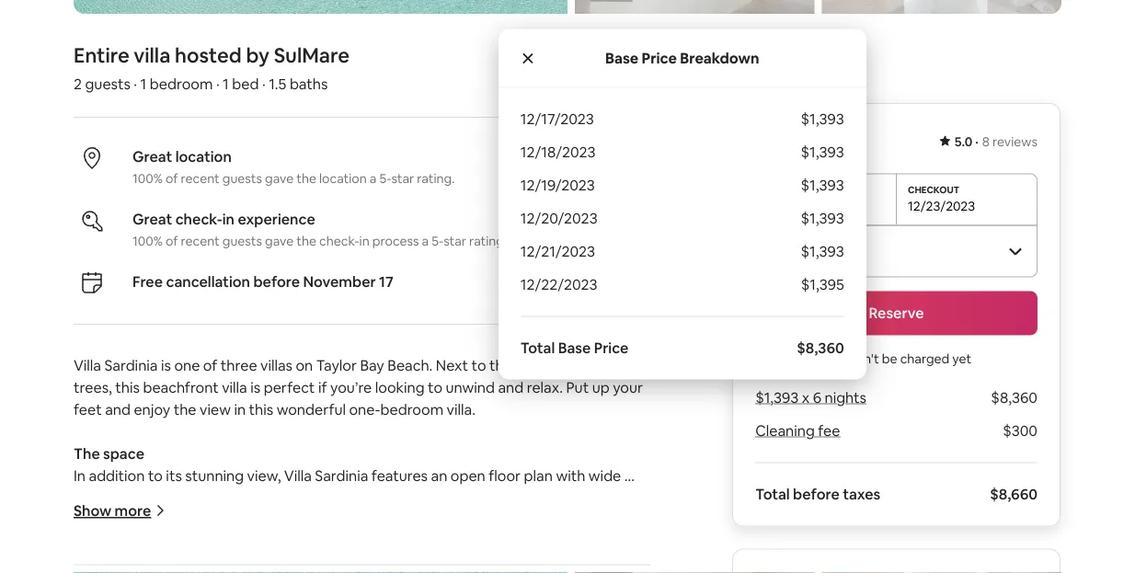 Task type: locate. For each thing, give the bounding box(es) containing it.
1 horizontal spatial base
[[605, 48, 639, 67]]

is left one
[[161, 355, 171, 374]]

spacious
[[550, 488, 610, 507]]

rating. up 'process'
[[417, 170, 455, 187]]

rating. inside great check-in experience 100% of recent guests gave the check-in process a 5-star rating.
[[469, 233, 507, 249]]

12/17/2023 for $1,393
[[521, 109, 594, 128]]

1 horizontal spatial 5-
[[432, 233, 444, 249]]

1 horizontal spatial villa
[[222, 377, 247, 396]]

0 horizontal spatial villa
[[134, 42, 170, 68]]

taylor
[[316, 355, 357, 374]]

1 vertical spatial price
[[594, 339, 629, 357]]

three
[[221, 355, 257, 374]]

star up 'process'
[[391, 170, 414, 187]]

star right 'process'
[[444, 233, 466, 249]]

before
[[253, 272, 300, 291], [793, 485, 840, 504]]

base price breakdown dialog
[[498, 29, 866, 380]]

0 vertical spatial price
[[642, 48, 677, 67]]

location up great check-in experience 100% of recent guests gave the check-in process a 5-star rating.
[[319, 170, 367, 187]]

1 horizontal spatial star
[[444, 233, 466, 249]]

0 horizontal spatial total
[[521, 339, 555, 357]]

total for total base price
[[521, 339, 555, 357]]

reserve
[[869, 304, 924, 322]]

guests down experience
[[222, 233, 262, 249]]

the left ocean
[[489, 355, 512, 374]]

villa.
[[447, 400, 476, 418]]

2 gave from the top
[[265, 233, 294, 249]]

one-
[[349, 400, 380, 418]]

of
[[166, 170, 178, 187], [166, 233, 178, 249], [203, 355, 217, 374], [355, 510, 370, 529]]

· right 2
[[134, 74, 137, 93]]

sardinia
[[104, 355, 158, 374], [315, 466, 368, 485]]

to left its
[[148, 466, 163, 485]]

100%
[[132, 170, 163, 187], [132, 233, 163, 249]]

it's
[[438, 510, 457, 529]]

0 vertical spatial location
[[175, 147, 232, 165]]

the up experience
[[296, 170, 316, 187]]

2 great from the top
[[132, 209, 172, 228]]

a right 'process'
[[422, 233, 429, 249]]

rating. left 12/21/2023
[[469, 233, 507, 249]]

1 horizontal spatial total
[[755, 485, 790, 504]]

0 vertical spatial villa
[[74, 355, 101, 374]]

1 recent from the top
[[181, 170, 220, 187]]

this down perfect
[[249, 400, 273, 418]]

1 horizontal spatial 12/17/2023
[[766, 197, 831, 214]]

100% inside great location 100% of recent guests gave the location a 5-star rating.
[[132, 170, 163, 187]]

a up 'process'
[[370, 170, 377, 187]]

looking
[[375, 377, 425, 396]]

in left experience
[[222, 209, 235, 228]]

villa right entire
[[134, 42, 170, 68]]

like up "lounge" at the bottom left of the page
[[241, 510, 263, 529]]

like
[[241, 510, 263, 529], [460, 510, 483, 529]]

beach.
[[388, 355, 433, 374]]

villa down three
[[222, 377, 247, 396]]

1 horizontal spatial villa
[[284, 466, 312, 485]]

feel
[[212, 510, 238, 529]]

0 vertical spatial rating.
[[417, 170, 455, 187]]

and up put
[[561, 355, 586, 374]]

12/22/2023
[[521, 275, 598, 294]]

an up the terrace.
[[431, 466, 447, 485]]

the down barbeque
[[399, 554, 422, 573]]

0 vertical spatial is
[[161, 355, 171, 374]]

12/17/2023 inside base price breakdown dialog
[[521, 109, 594, 128]]

this
[[115, 377, 140, 396], [249, 400, 273, 418]]

$1,393 for 12/20/2023
[[801, 209, 844, 228]]

1 vertical spatial gave
[[265, 233, 294, 249]]

0 horizontal spatial 5-
[[379, 170, 391, 187]]

0 vertical spatial total
[[521, 339, 555, 357]]

of inside the space in addition to its stunning view, villa sardinia features an open floor plan with wide glass doors providing easy access to a beautiful terrace. the incredibly spacious veranda was built to feel like an extension of the villa – it's like a second living space! enjoy the comfortable lounge chairs, tables and barbeque or take a dip in the private pool. when it comes time to explore, walk down the path to the crisp white sand
[[355, 510, 370, 529]]

price up up
[[594, 339, 629, 357]]

bedroom
[[150, 74, 213, 93], [380, 400, 444, 418]]

down
[[358, 554, 396, 573]]

the down experience
[[296, 233, 316, 249]]

location
[[175, 147, 232, 165], [319, 170, 367, 187]]

0 horizontal spatial $8,360
[[797, 339, 844, 357]]

chairs,
[[277, 532, 320, 551]]

12/17/2023
[[521, 109, 594, 128], [766, 197, 831, 214]]

base down sardinia- beach front luxury villa image 3
[[605, 48, 639, 67]]

price left breakdown
[[642, 48, 677, 67]]

free
[[132, 272, 163, 291]]

2 recent from the top
[[181, 233, 220, 249]]

0 horizontal spatial sardinia
[[104, 355, 158, 374]]

to up extension
[[304, 488, 318, 507]]

is
[[161, 355, 171, 374], [250, 377, 261, 396]]

enjoy
[[134, 400, 170, 418]]

1 vertical spatial this
[[249, 400, 273, 418]]

the down 'beautiful'
[[373, 510, 396, 529]]

5- inside great location 100% of recent guests gave the location a 5-star rating.
[[379, 170, 391, 187]]

1 horizontal spatial like
[[460, 510, 483, 529]]

sardinia- beach front luxury villa image 5 image
[[822, 0, 1062, 14]]

great inside great check-in experience 100% of recent guests gave the check-in process a 5-star rating.
[[132, 209, 172, 228]]

show
[[74, 501, 112, 520]]

walk
[[324, 554, 355, 573]]

total
[[521, 339, 555, 357], [755, 485, 790, 504]]

location down entire villa hosted by sulmare 2 guests · 1 bedroom · 1 bed · 1.5 baths
[[175, 147, 232, 165]]

0 horizontal spatial villa
[[74, 355, 101, 374]]

$8,660
[[990, 485, 1038, 504]]

a
[[370, 170, 377, 187], [422, 233, 429, 249], [321, 488, 329, 507], [486, 510, 494, 529], [517, 532, 525, 551]]

villa up access
[[284, 466, 312, 485]]

1 vertical spatial is
[[250, 377, 261, 396]]

0 horizontal spatial price
[[594, 339, 629, 357]]

to down or
[[460, 554, 475, 573]]

1 horizontal spatial bedroom
[[380, 400, 444, 418]]

bedroom down looking
[[380, 400, 444, 418]]

1 vertical spatial 5-
[[432, 233, 444, 249]]

total down cleaning
[[755, 485, 790, 504]]

0 horizontal spatial base
[[558, 339, 591, 357]]

0 vertical spatial before
[[253, 272, 300, 291]]

0 vertical spatial 5-
[[379, 170, 391, 187]]

like up or
[[460, 510, 483, 529]]

17
[[379, 272, 394, 291]]

1 vertical spatial bedroom
[[380, 400, 444, 418]]

is down three
[[250, 377, 261, 396]]

0 horizontal spatial star
[[391, 170, 414, 187]]

sardinia up trees,
[[104, 355, 158, 374]]

to
[[472, 355, 486, 374], [428, 377, 443, 396], [148, 466, 163, 485], [304, 488, 318, 507], [194, 510, 209, 529], [249, 554, 264, 573], [460, 554, 475, 573]]

villa inside villa sardinia is one of three villas on taylor bay beach. next to the ocean and palm trees, this beachfront villa is perfect if you're looking to unwind and relax. put up your feet and enjoy the view in this wonderful one-bedroom villa.
[[222, 377, 247, 396]]

5-
[[379, 170, 391, 187], [432, 233, 444, 249]]

100% inside great check-in experience 100% of recent guests gave the check-in process a 5-star rating.
[[132, 233, 163, 249]]

total inside base price breakdown dialog
[[521, 339, 555, 357]]

sardinia inside villa sardinia is one of three villas on taylor bay beach. next to the ocean and palm trees, this beachfront villa is perfect if you're looking to unwind and relax. put up your feet and enjoy the view in this wonderful one-bedroom villa.
[[104, 355, 158, 374]]

in right dip
[[553, 532, 564, 551]]

0 vertical spatial the
[[74, 444, 100, 463]]

and down ocean
[[498, 377, 524, 396]]

12/17/2023 for 12/23/2023
[[766, 197, 831, 214]]

guests down entire
[[85, 74, 131, 93]]

$1,393 for 12/18/2023
[[801, 143, 844, 161]]

0 vertical spatial villa
[[134, 42, 170, 68]]

the down beachfront
[[174, 400, 196, 418]]

2 100% from the top
[[132, 233, 163, 249]]

0 vertical spatial bedroom
[[150, 74, 213, 93]]

1 vertical spatial the
[[452, 488, 478, 507]]

the up in
[[74, 444, 100, 463]]

0 horizontal spatial 12/17/2023
[[521, 109, 594, 128]]

in right view
[[234, 400, 246, 418]]

november
[[303, 272, 376, 291]]

was
[[132, 510, 158, 529]]

check- up cancellation on the left
[[175, 209, 222, 228]]

learn more about the host, sulmare. image
[[598, 43, 650, 95], [598, 43, 650, 95]]

before down experience
[[253, 272, 300, 291]]

villa
[[74, 355, 101, 374], [284, 466, 312, 485]]

1 horizontal spatial location
[[319, 170, 367, 187]]

the
[[296, 170, 316, 187], [296, 233, 316, 249], [489, 355, 512, 374], [174, 400, 196, 418], [373, 510, 396, 529], [113, 532, 136, 551], [567, 532, 590, 551], [399, 554, 422, 573], [478, 554, 501, 573]]

bedroom inside entire villa hosted by sulmare 2 guests · 1 bedroom · 1 bed · 1.5 baths
[[150, 74, 213, 93]]

guests inside entire villa hosted by sulmare 2 guests · 1 bedroom · 1 bed · 1.5 baths
[[85, 74, 131, 93]]

0 vertical spatial gave
[[265, 170, 294, 187]]

0 vertical spatial $8,360
[[797, 339, 844, 357]]

1 right 2
[[140, 74, 147, 93]]

1 1 from the left
[[140, 74, 147, 93]]

1 vertical spatial great
[[132, 209, 172, 228]]

1 vertical spatial star
[[444, 233, 466, 249]]

bedroom down hosted
[[150, 74, 213, 93]]

$8,360 left won't
[[797, 339, 844, 357]]

guests
[[85, 74, 131, 93], [222, 170, 262, 187], [222, 233, 262, 249]]

x
[[802, 388, 810, 407]]

1 horizontal spatial sardinia
[[315, 466, 368, 485]]

time
[[215, 554, 246, 573]]

1 left bed
[[223, 74, 229, 93]]

sardinia up 'beautiful'
[[315, 466, 368, 485]]

1 vertical spatial sardinia
[[315, 466, 368, 485]]

and up the down
[[368, 532, 393, 551]]

0 vertical spatial 12/17/2023
[[521, 109, 594, 128]]

and
[[561, 355, 586, 374], [498, 377, 524, 396], [105, 400, 131, 418], [368, 532, 393, 551]]

1 vertical spatial location
[[319, 170, 367, 187]]

lounge
[[227, 532, 273, 551]]

1 vertical spatial rating.
[[469, 233, 507, 249]]

gave up experience
[[265, 170, 294, 187]]

view,
[[247, 466, 281, 485]]

1 horizontal spatial is
[[250, 377, 261, 396]]

second
[[497, 510, 547, 529]]

gave down experience
[[265, 233, 294, 249]]

beachfront
[[143, 377, 219, 396]]

0 vertical spatial check-
[[175, 209, 222, 228]]

be
[[882, 350, 898, 367]]

1 vertical spatial before
[[793, 485, 840, 504]]

1 vertical spatial $8,360
[[991, 388, 1038, 407]]

the inside great location 100% of recent guests gave the location a 5-star rating.
[[296, 170, 316, 187]]

1 vertical spatial villa
[[284, 466, 312, 485]]

reviews
[[993, 133, 1038, 150]]

open
[[451, 466, 486, 485]]

0 horizontal spatial an
[[267, 510, 283, 529]]

in left 'process'
[[359, 233, 370, 249]]

0 vertical spatial guests
[[85, 74, 131, 93]]

comfortable
[[139, 532, 224, 551]]

when
[[110, 554, 151, 573]]

0 horizontal spatial like
[[241, 510, 263, 529]]

guests up experience
[[222, 170, 262, 187]]

1 vertical spatial check-
[[319, 233, 359, 249]]

villa left '–'
[[399, 510, 424, 529]]

0 horizontal spatial check-
[[175, 209, 222, 228]]

total up relax.
[[521, 339, 555, 357]]

12/17/2023 down the $1,393 night
[[766, 197, 831, 214]]

1 vertical spatial guests
[[222, 170, 262, 187]]

in
[[222, 209, 235, 228], [359, 233, 370, 249], [234, 400, 246, 418], [553, 532, 564, 551]]

villa inside entire villa hosted by sulmare 2 guests · 1 bedroom · 1 bed · 1.5 baths
[[134, 42, 170, 68]]

the down take at the left bottom of page
[[478, 554, 501, 573]]

$1,393 night
[[755, 126, 855, 152]]

2 vertical spatial guests
[[222, 233, 262, 249]]

1 vertical spatial 12/17/2023
[[766, 197, 831, 214]]

1 vertical spatial 100%
[[132, 233, 163, 249]]

0 horizontal spatial bedroom
[[150, 74, 213, 93]]

12/17/2023 up 12/18/2023
[[521, 109, 594, 128]]

in inside villa sardinia is one of three villas on taylor bay beach. next to the ocean and palm trees, this beachfront villa is perfect if you're looking to unwind and relax. put up your feet and enjoy the view in this wonderful one-bedroom villa.
[[234, 400, 246, 418]]

and right feet
[[105, 400, 131, 418]]

space!
[[588, 510, 632, 529]]

5- right 'process'
[[432, 233, 444, 249]]

$300
[[1003, 421, 1038, 440]]

0 horizontal spatial the
[[74, 444, 100, 463]]

villa up trees,
[[74, 355, 101, 374]]

the down living
[[567, 532, 590, 551]]

great location 100% of recent guests gave the location a 5-star rating.
[[132, 147, 455, 187]]

in inside the space in addition to its stunning view, villa sardinia features an open floor plan with wide glass doors providing easy access to a beautiful terrace. the incredibly spacious veranda was built to feel like an extension of the villa – it's like a second living space! enjoy the comfortable lounge chairs, tables and barbeque or take a dip in the private pool. when it comes time to explore, walk down the path to the crisp white sand
[[553, 532, 564, 551]]

1 vertical spatial base
[[558, 339, 591, 357]]

extension
[[286, 510, 352, 529]]

1 vertical spatial recent
[[181, 233, 220, 249]]

0 vertical spatial sardinia
[[104, 355, 158, 374]]

1
[[140, 74, 147, 93], [223, 74, 229, 93]]

1 vertical spatial total
[[755, 485, 790, 504]]

villa inside the space in addition to its stunning view, villa sardinia features an open floor plan with wide glass doors providing easy access to a beautiful terrace. the incredibly spacious veranda was built to feel like an extension of the villa – it's like a second living space! enjoy the comfortable lounge chairs, tables and barbeque or take a dip in the private pool. when it comes time to explore, walk down the path to the crisp white sand
[[399, 510, 424, 529]]

the up when
[[113, 532, 136, 551]]

1 great from the top
[[132, 147, 172, 165]]

to down next
[[428, 377, 443, 396]]

2 horizontal spatial villa
[[399, 510, 424, 529]]

villa sardinia is one of three villas on taylor bay beach. next to the ocean and palm trees, this beachfront villa is perfect if you're looking to unwind and relax. put up your feet and enjoy the view in this wonderful one-bedroom villa.
[[74, 355, 646, 418]]

this up the enjoy
[[115, 377, 140, 396]]

great for great check-in experience
[[132, 209, 172, 228]]

2 vertical spatial villa
[[399, 510, 424, 529]]

5- up 'process'
[[379, 170, 391, 187]]

check- up november at the left
[[319, 233, 359, 249]]

$1,393 for 12/21/2023
[[801, 242, 844, 261]]

perfect
[[264, 377, 315, 396]]

great inside great location 100% of recent guests gave the location a 5-star rating.
[[132, 147, 172, 165]]

0 vertical spatial 100%
[[132, 170, 163, 187]]

0 horizontal spatial rating.
[[417, 170, 455, 187]]

$8,360 up $300 on the bottom right
[[991, 388, 1038, 407]]

stunning
[[185, 466, 244, 485]]

base
[[605, 48, 639, 67], [558, 339, 591, 357]]

1 horizontal spatial before
[[793, 485, 840, 504]]

1 horizontal spatial rating.
[[469, 233, 507, 249]]

0 horizontal spatial 1
[[140, 74, 147, 93]]

before left the 'taxes' in the right bottom of the page
[[793, 485, 840, 504]]

up
[[592, 377, 610, 396]]

$1,393 x 6 nights
[[755, 388, 866, 407]]

recent inside great check-in experience 100% of recent guests gave the check-in process a 5-star rating.
[[181, 233, 220, 249]]

0 vertical spatial base
[[605, 48, 639, 67]]

base up put
[[558, 339, 591, 357]]

1 horizontal spatial the
[[452, 488, 478, 507]]

0 horizontal spatial this
[[115, 377, 140, 396]]

1 vertical spatial villa
[[222, 377, 247, 396]]

put
[[566, 377, 589, 396]]

rating. inside great location 100% of recent guests gave the location a 5-star rating.
[[417, 170, 455, 187]]

0 vertical spatial star
[[391, 170, 414, 187]]

guests for villa
[[85, 74, 131, 93]]

5.0 · 8 reviews
[[955, 133, 1038, 150]]

0 horizontal spatial location
[[175, 147, 232, 165]]

it
[[154, 554, 163, 573]]

0 vertical spatial great
[[132, 147, 172, 165]]

0 vertical spatial recent
[[181, 170, 220, 187]]

comes
[[166, 554, 212, 573]]

0 vertical spatial an
[[431, 466, 447, 485]]

night
[[820, 132, 855, 150]]

an down access
[[267, 510, 283, 529]]

1 100% from the top
[[132, 170, 163, 187]]

1 gave from the top
[[265, 170, 294, 187]]

1 horizontal spatial 1
[[223, 74, 229, 93]]

the down the 'open'
[[452, 488, 478, 507]]

built
[[161, 510, 191, 529]]

guests inside great location 100% of recent guests gave the location a 5-star rating.
[[222, 170, 262, 187]]

to up unwind
[[472, 355, 486, 374]]



Task type: describe. For each thing, give the bounding box(es) containing it.
addition
[[89, 466, 145, 485]]

guests for location
[[222, 170, 262, 187]]

bay
[[360, 355, 384, 374]]

experience
[[238, 209, 315, 228]]

and inside the space in addition to its stunning view, villa sardinia features an open floor plan with wide glass doors providing easy access to a beautiful terrace. the incredibly spacious veranda was built to feel like an extension of the villa – it's like a second living space! enjoy the comfortable lounge chairs, tables and barbeque or take a dip in the private pool. when it comes time to explore, walk down the path to the crisp white sand
[[368, 532, 393, 551]]

1 horizontal spatial an
[[431, 466, 447, 485]]

$1,395
[[801, 275, 844, 294]]

2 like from the left
[[460, 510, 483, 529]]

or
[[466, 532, 480, 551]]

base price breakdown
[[605, 48, 759, 67]]

show more button
[[74, 501, 166, 520]]

1 horizontal spatial check-
[[319, 233, 359, 249]]

cleaning fee button
[[755, 421, 840, 440]]

fee
[[818, 421, 840, 440]]

villa inside villa sardinia is one of three villas on taylor bay beach. next to the ocean and palm trees, this beachfront villa is perfect if you're looking to unwind and relax. put up your feet and enjoy the view in this wonderful one-bedroom villa.
[[74, 355, 101, 374]]

glass
[[74, 488, 107, 507]]

a inside great location 100% of recent guests gave the location a 5-star rating.
[[370, 170, 377, 187]]

8
[[982, 133, 990, 150]]

great for great location
[[132, 147, 172, 165]]

access
[[254, 488, 300, 507]]

bedroom inside villa sardinia is one of three villas on taylor bay beach. next to the ocean and palm trees, this beachfront villa is perfect if you're looking to unwind and relax. put up your feet and enjoy the view in this wonderful one-bedroom villa.
[[380, 400, 444, 418]]

enjoy
[[74, 532, 110, 551]]

1 horizontal spatial $8,360
[[991, 388, 1038, 407]]

process
[[372, 233, 419, 249]]

of inside villa sardinia is one of three villas on taylor bay beach. next to the ocean and palm trees, this beachfront villa is perfect if you're looking to unwind and relax. put up your feet and enjoy the view in this wonderful one-bedroom villa.
[[203, 355, 217, 374]]

· left bed
[[216, 74, 220, 93]]

dip
[[528, 532, 549, 551]]

–
[[427, 510, 435, 529]]

a left dip
[[517, 532, 525, 551]]

$1,393 for 12/17/2023
[[801, 109, 844, 128]]

1 horizontal spatial this
[[249, 400, 273, 418]]

space
[[103, 444, 144, 463]]

1.5
[[269, 74, 286, 93]]

its
[[166, 466, 182, 485]]

a up take at the left bottom of page
[[486, 510, 494, 529]]

guests inside great check-in experience 100% of recent guests gave the check-in process a 5-star rating.
[[222, 233, 262, 249]]

tables
[[323, 532, 365, 551]]

relax.
[[527, 377, 563, 396]]

to down "lounge" at the bottom left of the page
[[249, 554, 264, 573]]

of inside great location 100% of recent guests gave the location a 5-star rating.
[[166, 170, 178, 187]]

you won't be charged yet
[[821, 350, 972, 367]]

2 1 from the left
[[223, 74, 229, 93]]

pool.
[[74, 554, 107, 573]]

palm
[[589, 355, 623, 374]]

a up extension
[[321, 488, 329, 507]]

0 horizontal spatial is
[[161, 355, 171, 374]]

next
[[436, 355, 468, 374]]

star inside great check-in experience 100% of recent guests gave the check-in process a 5-star rating.
[[444, 233, 466, 249]]

trees,
[[74, 377, 112, 396]]

5- inside great check-in experience 100% of recent guests gave the check-in process a 5-star rating.
[[432, 233, 444, 249]]

$1,393 x 6 nights button
[[755, 388, 866, 407]]

terrace.
[[396, 488, 449, 507]]

12/20/2023
[[521, 209, 598, 228]]

total before taxes
[[755, 485, 881, 504]]

hosted
[[175, 42, 242, 68]]

private
[[594, 532, 641, 551]]

nights
[[825, 388, 866, 407]]

cancellation
[[166, 272, 250, 291]]

your
[[613, 377, 643, 396]]

gave inside great location 100% of recent guests gave the location a 5-star rating.
[[265, 170, 294, 187]]

you're
[[330, 377, 372, 396]]

· left 1.5
[[262, 74, 266, 93]]

5.0
[[955, 133, 973, 150]]

villa inside the space in addition to its stunning view, villa sardinia features an open floor plan with wide glass doors providing easy access to a beautiful terrace. the incredibly spacious veranda was built to feel like an extension of the villa – it's like a second living space! enjoy the comfortable lounge chairs, tables and barbeque or take a dip in the private pool. when it comes time to explore, walk down the path to the crisp white sand
[[284, 466, 312, 485]]

baths
[[290, 74, 328, 93]]

12/18/2023
[[521, 143, 596, 161]]

you
[[821, 350, 843, 367]]

show more
[[74, 501, 151, 520]]

ocean
[[516, 355, 557, 374]]

$8,360 inside base price breakdown dialog
[[797, 339, 844, 357]]

plan
[[524, 466, 553, 485]]

1 horizontal spatial price
[[642, 48, 677, 67]]

on
[[296, 355, 313, 374]]

of inside great check-in experience 100% of recent guests gave the check-in process a 5-star rating.
[[166, 233, 178, 249]]

entire
[[74, 42, 129, 68]]

take
[[484, 532, 513, 551]]

taxes
[[843, 485, 881, 504]]

if
[[318, 377, 327, 396]]

$1,393 for 12/19/2023
[[801, 176, 844, 195]]

12/23/2023
[[908, 197, 975, 214]]

villas
[[260, 355, 293, 374]]

sardinia- beach front luxury villa image 1 image
[[74, 0, 568, 14]]

0 vertical spatial this
[[115, 377, 140, 396]]

0 horizontal spatial before
[[253, 272, 300, 291]]

path
[[425, 554, 457, 573]]

won't
[[846, 350, 879, 367]]

charged
[[900, 350, 950, 367]]

barbeque
[[397, 532, 463, 551]]

cleaning fee
[[755, 421, 840, 440]]

with
[[556, 466, 585, 485]]

1 vertical spatial an
[[267, 510, 283, 529]]

wonderful
[[277, 400, 346, 418]]

easy
[[220, 488, 251, 507]]

12/21/2023
[[521, 242, 595, 261]]

total for total before taxes
[[755, 485, 790, 504]]

free cancellation before november 17
[[132, 272, 394, 291]]

floor
[[489, 466, 521, 485]]

· left 8
[[975, 133, 979, 150]]

star inside great location 100% of recent guests gave the location a 5-star rating.
[[391, 170, 414, 187]]

total base price
[[521, 339, 629, 357]]

white
[[540, 554, 578, 573]]

sardinia- beach front luxury villa image 3 image
[[575, 0, 815, 14]]

gave inside great check-in experience 100% of recent guests gave the check-in process a 5-star rating.
[[265, 233, 294, 249]]

by sulmare
[[246, 42, 350, 68]]

2
[[74, 74, 82, 93]]

living
[[550, 510, 585, 529]]

sardinia inside the space in addition to its stunning view, villa sardinia features an open floor plan with wide glass doors providing easy access to a beautiful terrace. the incredibly spacious veranda was built to feel like an extension of the villa – it's like a second living space! enjoy the comfortable lounge chairs, tables and barbeque or take a dip in the private pool. when it comes time to explore, walk down the path to the crisp white sand
[[315, 466, 368, 485]]

a inside great check-in experience 100% of recent guests gave the check-in process a 5-star rating.
[[422, 233, 429, 249]]

to left 'feel'
[[194, 510, 209, 529]]

incredibly
[[481, 488, 547, 507]]

crisp
[[504, 554, 537, 573]]

wide
[[589, 466, 621, 485]]

12/19/2023
[[521, 176, 595, 195]]

reserve button
[[755, 291, 1038, 335]]

recent inside great location 100% of recent guests gave the location a 5-star rating.
[[181, 170, 220, 187]]

providing
[[153, 488, 217, 507]]

more
[[115, 501, 151, 520]]

the inside great check-in experience 100% of recent guests gave the check-in process a 5-star rating.
[[296, 233, 316, 249]]

great check-in experience 100% of recent guests gave the check-in process a 5-star rating.
[[132, 209, 507, 249]]

1 like from the left
[[241, 510, 263, 529]]

one
[[174, 355, 200, 374]]



Task type: vqa. For each thing, say whether or not it's contained in the screenshot.
top this
yes



